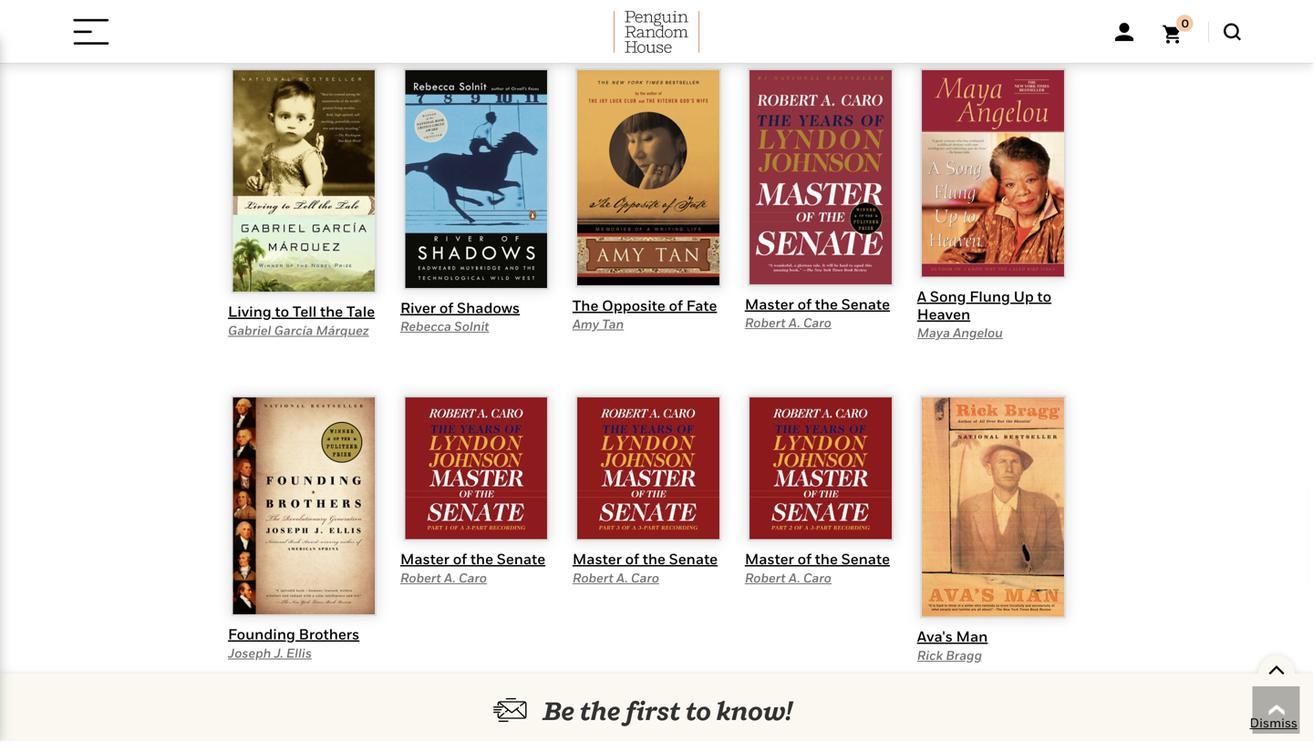 Task type: describe. For each thing, give the bounding box(es) containing it.
tell
[[293, 303, 317, 320]]

heaven
[[918, 305, 971, 323]]

river of shadows image
[[404, 68, 549, 290]]

of inside river of shadows rebecca solnit
[[440, 299, 454, 317]]

fate
[[687, 297, 718, 314]]

newjack image
[[404, 719, 549, 742]]

up
[[1014, 288, 1035, 305]]

tan
[[603, 317, 624, 332]]

sign in image
[[1116, 23, 1134, 41]]

the opposite of fate amy tan
[[573, 297, 718, 332]]

shadows
[[457, 299, 520, 317]]

brothers
[[299, 626, 360, 644]]

ava's man image
[[921, 396, 1067, 619]]

to inside a song flung up to heaven maya angelou
[[1038, 288, 1052, 305]]

home and exile image
[[576, 719, 722, 742]]

dismiss
[[1251, 716, 1298, 731]]

search image
[[1225, 23, 1242, 41]]

maya angelou link
[[918, 325, 1004, 340]]

maya
[[918, 325, 951, 340]]

penguin random house image
[[614, 11, 700, 53]]

founding brothers link
[[228, 626, 360, 644]]

1 horizontal spatial to
[[686, 696, 712, 727]]

river
[[401, 299, 436, 317]]

the opposite of fate link
[[573, 297, 718, 314]]

founding brothers image
[[231, 396, 377, 617]]

river of shadows rebecca solnit
[[401, 299, 520, 334]]

tale
[[347, 303, 375, 320]]

ellis
[[286, 646, 312, 661]]

if it die . . . image
[[231, 719, 377, 742]]

living to tell the tale image
[[231, 68, 377, 294]]

opposite
[[602, 297, 666, 314]]



Task type: vqa. For each thing, say whether or not it's contained in the screenshot.
the leftmost the from
no



Task type: locate. For each thing, give the bounding box(es) containing it.
the opposite of fate image
[[576, 68, 722, 288]]

a song flung up to heaven link
[[918, 288, 1052, 323]]

master of the senate link
[[745, 296, 891, 313], [401, 551, 546, 568], [573, 551, 718, 568], [745, 551, 891, 568]]

a
[[918, 288, 927, 305]]

to right up
[[1038, 288, 1052, 305]]

be
[[543, 696, 575, 727]]

gabriel
[[228, 323, 271, 338]]

bragg
[[946, 648, 983, 663]]

living
[[228, 303, 272, 320]]

rick bragg link
[[918, 648, 983, 663]]

flung
[[970, 288, 1011, 305]]

a song flung up to heaven maya angelou
[[918, 288, 1052, 340]]

gabriel garcía márquez link
[[228, 323, 369, 338]]

ava's
[[918, 628, 953, 646]]

reading and writing image
[[921, 719, 1067, 742]]

the
[[573, 297, 599, 314]]

living to tell the tale link
[[228, 303, 375, 320]]

be the first to know!
[[543, 696, 793, 727]]

robert a. caro link
[[745, 315, 832, 330], [401, 571, 487, 586], [573, 571, 660, 586], [745, 571, 832, 586]]

to right "first"
[[686, 696, 712, 727]]

master of the senate image
[[748, 68, 894, 286], [404, 396, 549, 542], [576, 396, 722, 542], [748, 396, 894, 542]]

of
[[798, 296, 812, 313], [669, 297, 683, 314], [440, 299, 454, 317], [453, 551, 467, 568], [626, 551, 640, 568], [798, 551, 812, 568]]

2 horizontal spatial to
[[1038, 288, 1052, 305]]

joseph
[[228, 646, 271, 661]]

a.
[[789, 315, 801, 330], [444, 571, 456, 586], [617, 571, 628, 586], [789, 571, 801, 586]]

garcía
[[274, 323, 313, 338]]

founding brothers joseph j. ellis
[[228, 626, 360, 661]]

márquez
[[316, 323, 369, 338]]

shopping cart image
[[1163, 15, 1194, 44]]

to inside living to tell the tale gabriel garcía márquez
[[275, 303, 289, 320]]

j.
[[274, 646, 283, 661]]

rebecca solnit link
[[401, 319, 490, 334]]

of inside the "the opposite of fate amy tan"
[[669, 297, 683, 314]]

rick
[[918, 648, 944, 663]]

vera image
[[748, 719, 894, 742]]

master of the senate robert a. caro
[[745, 296, 891, 330], [401, 551, 546, 586], [573, 551, 718, 586], [745, 551, 891, 586]]

first
[[626, 696, 681, 727]]

solnit
[[454, 319, 490, 334]]

rebecca
[[401, 319, 452, 334]]

0 horizontal spatial to
[[275, 303, 289, 320]]

song
[[931, 288, 967, 305]]

to up garcía
[[275, 303, 289, 320]]

the inside living to tell the tale gabriel garcía márquez
[[320, 303, 343, 320]]

a song flung up to heaven image
[[921, 68, 1067, 279]]

expand/collapse sign up banner image
[[1269, 656, 1286, 683]]

river of shadows link
[[401, 299, 520, 317]]

ava's man rick bragg
[[918, 628, 989, 663]]

joseph j. ellis link
[[228, 646, 312, 661]]

to
[[1038, 288, 1052, 305], [275, 303, 289, 320], [686, 696, 712, 727]]

robert
[[745, 315, 786, 330], [401, 571, 441, 586], [573, 571, 614, 586], [745, 571, 786, 586]]

living to tell the tale gabriel garcía márquez
[[228, 303, 375, 338]]

founding
[[228, 626, 296, 644]]

man
[[957, 628, 989, 646]]

ava's man link
[[918, 628, 989, 646]]

caro
[[804, 315, 832, 330], [459, 571, 487, 586], [631, 571, 660, 586], [804, 571, 832, 586]]

the
[[816, 296, 838, 313], [320, 303, 343, 320], [471, 551, 494, 568], [643, 551, 666, 568], [816, 551, 838, 568], [580, 696, 621, 727]]

amy tan link
[[573, 317, 624, 332]]

know!
[[717, 696, 793, 727]]

angelou
[[954, 325, 1004, 340]]

senate
[[842, 296, 891, 313], [497, 551, 546, 568], [669, 551, 718, 568], [842, 551, 891, 568]]

amy
[[573, 317, 600, 332]]

dismiss link
[[1251, 714, 1298, 733]]

master
[[745, 296, 795, 313], [401, 551, 450, 568], [573, 551, 622, 568], [745, 551, 795, 568]]



